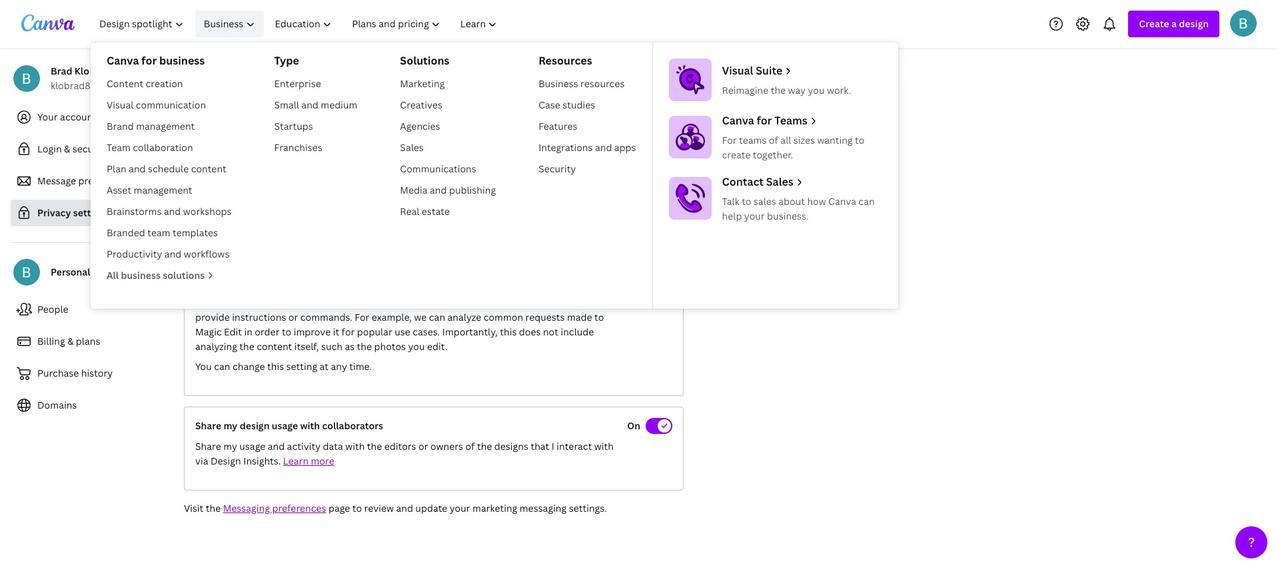 Task type: locate. For each thing, give the bounding box(es) containing it.
your left account in the left top of the page
[[37, 111, 58, 123]]

for inside general information includes color and font preferences, search queries, and prompts that provide instructions or commands. for example, we can analyze common requests made to magic edit in order to improve it for popular use cases. importantly, this does not include analyzing the content itself, such as the photos you edit.
[[355, 311, 370, 324]]

usage inside your general usage and activity on canva can contribute to the ongoing development of better ai features. unless you turn this off, canva and our trusted third-party partners may use general information with strict controls and policies in place.
[[254, 247, 280, 260]]

share for share my usage and activity data with the editors or owners of the designs that i interact with via design insights.
[[195, 441, 221, 453]]

& for login
[[64, 143, 70, 155]]

productivity and workflows link
[[101, 244, 237, 265]]

your for your content on canva is not used to train ai unless you turn this on
[[195, 103, 216, 115]]

unless up ongoing
[[504, 227, 533, 239]]

0 horizontal spatial better
[[195, 262, 223, 275]]

with left strict
[[304, 277, 324, 289]]

we
[[414, 311, 427, 324]]

preferences
[[78, 175, 132, 187], [272, 503, 326, 515]]

messaging
[[223, 503, 270, 515]]

create a design
[[1139, 17, 1209, 30]]

our inside your general usage and activity on canva can contribute to the ongoing development of better ai features. unless you turn this off, canva and our trusted third-party partners may use general information with strict controls and policies in place.
[[437, 262, 452, 275]]

1 horizontal spatial in
[[342, 138, 350, 151]]

billing
[[37, 335, 65, 348]]

0 vertical spatial better
[[422, 227, 450, 239]]

1 vertical spatial information
[[233, 297, 286, 309]]

prompts
[[312, 153, 351, 165], [543, 297, 581, 309]]

of down audio, at the top left of page
[[195, 167, 205, 180]]

0 vertical spatial general
[[218, 227, 252, 239]]

contribute
[[400, 247, 447, 260]]

1 horizontal spatial as
[[519, 138, 529, 151]]

unless up content,
[[195, 123, 225, 136]]

not down franchises link at the left of page
[[303, 167, 319, 180]]

unless right features.
[[279, 262, 309, 275]]

purchase
[[37, 367, 79, 380]]

team collaboration
[[107, 141, 193, 154]]

2 horizontal spatial use
[[395, 326, 410, 339]]

1 vertical spatial that
[[531, 441, 549, 453]]

management down plan and schedule content
[[134, 184, 192, 197]]

as right such
[[345, 341, 355, 353]]

use inside your general usage and activity on canva can contribute to the ongoing development of better ai features. unless you turn this off, canva and our trusted third-party partners may use general information with strict controls and policies in place.
[[195, 277, 211, 289]]

as right (such
[[519, 138, 529, 151]]

content down "files)."
[[230, 167, 265, 180]]

turn up the development
[[554, 227, 574, 239]]

information
[[249, 277, 302, 289], [233, 297, 286, 309]]

prompts up requests
[[543, 297, 581, 309]]

or up improve
[[288, 311, 298, 324]]

activity inside your general usage and activity on canva can contribute to the ongoing development of better ai features. unless you turn this off, canva and our trusted third-party partners may use general information with strict controls and policies in place.
[[301, 247, 335, 260]]

include
[[561, 326, 594, 339]]

brand
[[107, 120, 134, 133]]

business menu
[[91, 43, 898, 309]]

startups link
[[269, 116, 363, 137]]

not right is
[[310, 103, 326, 115]]

used
[[328, 103, 350, 115], [321, 167, 343, 180]]

this inside general information includes color and font preferences, search queries, and prompts that provide instructions or commands. for example, we can analyze common requests made to magic edit in order to improve it for popular use cases. importantly, this does not include analyzing the content itself, such as the photos you edit.
[[500, 326, 517, 339]]

includes up even
[[265, 138, 302, 151]]

1 horizontal spatial for
[[722, 134, 737, 147]]

share inside share my usage and activity data with the editors or owners of the designs that i interact with via design insights.
[[195, 441, 221, 453]]

with up the learn more
[[300, 420, 320, 433]]

the inside your general usage and activity on canva can contribute to the ongoing development of better ai features. unless you turn this off, canva and our trusted third-party partners may use general information with strict controls and policies in place.
[[461, 247, 476, 260]]

unless inside unless you turn this on, canva and our trusted third-party partners will not train ai using your content, which includes the text in your designs and your uploads (such as photos, videos, audio, and files). even the prompts you use for products like magic write are considered part of your content and are not used to train ai.
[[195, 123, 225, 136]]

you can change this setting at any time.
[[195, 361, 372, 373]]

of right owners
[[466, 441, 475, 453]]

0 vertical spatial my
[[224, 420, 238, 433]]

edit
[[224, 326, 242, 339]]

third- down ongoing
[[490, 262, 516, 275]]

magic inside unless you turn this on, canva and our trusted third-party partners will not train ai using your content, which includes the text in your designs and your uploads (such as photos, videos, audio, and files). even the prompts you use for products like magic write are considered part of your content and are not used to train ai.
[[466, 153, 492, 165]]

turn up strict
[[330, 262, 350, 275]]

activity for on
[[301, 247, 335, 260]]

design for my
[[240, 420, 270, 433]]

designs inside unless you turn this on, canva and our trusted third-party partners will not train ai using your content, which includes the text in your designs and your uploads (such as photos, videos, audio, and files). even the prompts you use for products like magic write are considered part of your content and are not used to train ai.
[[375, 138, 409, 151]]

1 vertical spatial for
[[355, 311, 370, 324]]

partners
[[458, 123, 496, 136], [542, 262, 581, 275]]

your down sales
[[744, 210, 765, 223]]

with right interact
[[594, 441, 614, 453]]

learn more
[[283, 455, 334, 468]]

0 vertical spatial includes
[[265, 138, 302, 151]]

the right owners
[[477, 441, 492, 453]]

0 horizontal spatial as
[[345, 341, 355, 353]]

on inside your general usage and activity on canva can contribute to the ongoing development of better ai features. unless you turn this off, canva and our trusted third-party partners may use general information with strict controls and policies in place.
[[337, 247, 349, 260]]

canva for teams
[[722, 113, 808, 128]]

for inside for teams of all sizes wanting to create together.
[[722, 134, 737, 147]]

this left the off,
[[352, 262, 369, 275]]

1 vertical spatial in
[[448, 277, 456, 289]]

all
[[107, 269, 119, 282]]

1 horizontal spatial are
[[521, 153, 535, 165]]

usage inside share my usage and activity data with the editors or owners of the designs that i interact with via design insights.
[[239, 441, 265, 453]]

0 horizontal spatial party
[[431, 123, 456, 136]]

content creation
[[107, 77, 183, 90]]

use up general
[[195, 277, 211, 289]]

our up policies
[[437, 262, 452, 275]]

design right a
[[1179, 17, 1209, 30]]

visual suite
[[722, 63, 783, 78]]

general up features.
[[218, 247, 251, 260]]

design inside dropdown button
[[1179, 17, 1209, 30]]

resources
[[539, 53, 592, 68]]

sales inside 'link'
[[400, 141, 424, 154]]

1 vertical spatial or
[[419, 441, 428, 453]]

for up the content creation
[[141, 53, 157, 68]]

0 horizontal spatial magic
[[195, 326, 222, 339]]

can up the off,
[[381, 247, 397, 260]]

sales
[[754, 195, 776, 208]]

1 vertical spatial trusted
[[455, 262, 488, 275]]

templates
[[173, 227, 218, 239]]

1 horizontal spatial prompts
[[543, 297, 581, 309]]

0 vertical spatial trusted
[[371, 123, 404, 136]]

your for your account
[[37, 111, 58, 123]]

files).
[[244, 153, 268, 165]]

your right 'using'
[[595, 123, 615, 136]]

1 vertical spatial magic
[[195, 326, 222, 339]]

1 horizontal spatial trusted
[[455, 262, 488, 275]]

0 vertical spatial design
[[1179, 17, 1209, 30]]

canva up 'content'
[[107, 53, 139, 68]]

0 vertical spatial magic
[[466, 153, 492, 165]]

apps
[[614, 141, 636, 154]]

considered
[[538, 153, 588, 165]]

analyze
[[448, 311, 481, 324]]

does
[[519, 326, 541, 339]]

on left small
[[256, 103, 268, 115]]

content down content,
[[191, 163, 226, 175]]

general for your general usage and activity helps canva build better ai features unless you turn this off
[[218, 227, 252, 239]]

on
[[627, 420, 641, 433]]

1 vertical spatial management
[[134, 184, 192, 197]]

ai inside unless you turn this on, canva and our trusted third-party partners will not train ai using your content, which includes the text in your designs and your uploads (such as photos, videos, audio, and files). even the prompts you use for products like magic write are considered part of your content and are not used to train ai.
[[557, 123, 566, 136]]

can inside your general usage and activity on canva can contribute to the ongoing development of better ai features. unless you turn this off, canva and our trusted third-party partners may use general information with strict controls and policies in place.
[[381, 247, 397, 260]]

1 vertical spatial design
[[240, 420, 270, 433]]

0 vertical spatial activity
[[302, 227, 336, 239]]

canva up teams
[[722, 113, 754, 128]]

1 horizontal spatial unless
[[279, 262, 309, 275]]

case studies link
[[533, 95, 642, 116]]

build
[[396, 227, 419, 239]]

can right we
[[429, 311, 445, 324]]

partners down the development
[[542, 262, 581, 275]]

trusted up place.
[[455, 262, 488, 275]]

0 horizontal spatial visual
[[107, 99, 134, 111]]

0 vertical spatial that
[[583, 297, 602, 309]]

purchase history
[[37, 367, 113, 380]]

use up the ai.
[[372, 153, 388, 165]]

canva right how
[[829, 195, 856, 208]]

& left "plans"
[[67, 335, 74, 348]]

1 vertical spatial our
[[437, 262, 452, 275]]

for inside unless you turn this on, canva and our trusted third-party partners will not train ai using your content, which includes the text in your designs and your uploads (such as photos, videos, audio, and files). even the prompts you use for products like magic write are considered part of your content and are not used to train ai.
[[390, 153, 403, 165]]

1 vertical spatial activity
[[301, 247, 335, 260]]

2 vertical spatial use
[[395, 326, 410, 339]]

1 vertical spatial third-
[[490, 262, 516, 275]]

0 vertical spatial information
[[249, 277, 302, 289]]

audio,
[[195, 153, 223, 165]]

you inside your general usage and activity on canva can contribute to the ongoing development of better ai features. unless you turn this off, canva and our trusted third-party partners may use general information with strict controls and policies in place.
[[311, 262, 328, 275]]

0 vertical spatial third-
[[406, 123, 431, 136]]

0 vertical spatial used
[[328, 103, 350, 115]]

1 vertical spatial better
[[195, 262, 223, 275]]

2 vertical spatial activity
[[287, 441, 321, 453]]

activity inside share my usage and activity data with the editors or owners of the designs that i interact with via design insights.
[[287, 441, 321, 453]]

third- down creatives
[[406, 123, 431, 136]]

0 vertical spatial for
[[722, 134, 737, 147]]

business
[[204, 17, 244, 30], [539, 77, 578, 90]]

provide
[[195, 311, 230, 324]]

0 horizontal spatial on
[[256, 103, 268, 115]]

party inside unless you turn this on, canva and our trusted third-party partners will not train ai using your content, which includes the text in your designs and your uploads (such as photos, videos, audio, and files). even the prompts you use for products like magic write are considered part of your content and are not used to train ai.
[[431, 123, 456, 136]]

canva left the build
[[366, 227, 394, 239]]

0 horizontal spatial that
[[531, 441, 549, 453]]

general down workshops
[[218, 227, 252, 239]]

development
[[517, 247, 577, 260]]

canva inside unless you turn this on, canva and our trusted third-party partners will not train ai using your content, which includes the text in your designs and your uploads (such as photos, videos, audio, and files). even the prompts you use for products like magic write are considered part of your content and are not used to train ai.
[[303, 123, 331, 136]]

contact sales
[[722, 175, 794, 189]]

0 horizontal spatial use
[[195, 277, 211, 289]]

integrations
[[539, 141, 593, 154]]

activity
[[302, 227, 336, 239], [301, 247, 335, 260], [287, 441, 321, 453]]

1 vertical spatial as
[[345, 341, 355, 353]]

1 horizontal spatial business
[[539, 77, 578, 90]]

to inside for teams of all sizes wanting to create together.
[[855, 134, 865, 147]]

reimagine
[[722, 84, 769, 97]]

brad klo image
[[1230, 10, 1257, 36]]

ai left features.
[[226, 262, 235, 275]]

startups
[[274, 120, 313, 133]]

use inside general information includes color and font preferences, search queries, and prompts that provide instructions or commands. for example, we can analyze common requests made to magic edit in order to improve it for popular use cases. importantly, this does not include analyzing the content itself, such as the photos you edit.
[[395, 326, 410, 339]]

helps
[[339, 227, 363, 239]]

business down "productivity"
[[121, 269, 161, 282]]

magic
[[466, 153, 492, 165], [195, 326, 222, 339]]

klobrad84@gmail.com
[[51, 79, 151, 92]]

this left "on,"
[[268, 123, 285, 136]]

to inside the talk to sales about how canva can help your business.
[[742, 195, 751, 208]]

1 horizontal spatial designs
[[494, 441, 529, 453]]

franchises
[[274, 141, 322, 154]]

canva up the off,
[[351, 247, 379, 260]]

for
[[141, 53, 157, 68], [757, 113, 772, 128], [390, 153, 403, 165], [342, 326, 355, 339]]

on
[[256, 103, 268, 115], [491, 103, 502, 115], [337, 247, 349, 260]]

0 vertical spatial sales
[[400, 141, 424, 154]]

1 vertical spatial includes
[[288, 297, 326, 309]]

0 horizontal spatial partners
[[458, 123, 496, 136]]

trusted down creatives
[[371, 123, 404, 136]]

1 vertical spatial sales
[[766, 175, 794, 189]]

people
[[37, 303, 68, 316]]

my inside share my usage and activity data with the editors or owners of the designs that i interact with via design insights.
[[223, 441, 237, 453]]

partners inside your general usage and activity on canva can contribute to the ongoing development of better ai features. unless you turn this off, canva and our trusted third-party partners may use general information with strict controls and policies in place.
[[542, 262, 581, 275]]

this left setting
[[267, 361, 284, 373]]

on,
[[287, 123, 301, 136]]

train right "medium"
[[364, 103, 385, 115]]

1 vertical spatial use
[[195, 277, 211, 289]]

0 vertical spatial party
[[431, 123, 456, 136]]

information up instructions
[[233, 297, 286, 309]]

2 share from the top
[[195, 441, 221, 453]]

1 vertical spatial preferences
[[272, 503, 326, 515]]

0 vertical spatial in
[[342, 138, 350, 151]]

in right edit
[[244, 326, 253, 339]]

general for your general usage and activity on canva can contribute to the ongoing development of better ai features. unless you turn this off, canva and our trusted third-party partners may use general information with strict controls and policies in place.
[[218, 247, 251, 260]]

0 vertical spatial partners
[[458, 123, 496, 136]]

products
[[405, 153, 446, 165]]

the left way
[[771, 84, 786, 97]]

canva
[[107, 53, 139, 68], [270, 103, 298, 115], [722, 113, 754, 128], [303, 123, 331, 136], [829, 195, 856, 208], [366, 227, 394, 239], [351, 247, 379, 260], [388, 262, 415, 275]]

you right way
[[808, 84, 825, 97]]

includes inside unless you turn this on, canva and our trusted third-party partners will not train ai using your content, which includes the text in your designs and your uploads (such as photos, videos, audio, and files). even the prompts you use for products like magic write are considered part of your content and are not used to train ai.
[[265, 138, 302, 151]]

can right how
[[859, 195, 875, 208]]

1 horizontal spatial third-
[[490, 262, 516, 275]]

1 my from the top
[[224, 420, 238, 433]]

turn inside unless you turn this on, canva and our trusted third-party partners will not train ai using your content, which includes the text in your designs and your uploads (such as photos, videos, audio, and files). even the prompts you use for products like magic write are considered part of your content and are not used to train ai.
[[247, 123, 266, 136]]

1 vertical spatial &
[[67, 335, 74, 348]]

1 vertical spatial are
[[287, 167, 301, 180]]

in right "text"
[[342, 138, 350, 151]]

data
[[323, 441, 343, 453]]

0 vertical spatial unless
[[195, 123, 225, 136]]

our down your content on canva is not used to train ai unless you turn this on
[[353, 123, 368, 136]]

the
[[771, 84, 786, 97], [305, 138, 320, 151], [295, 153, 310, 165], [461, 247, 476, 260], [239, 341, 254, 353], [357, 341, 372, 353], [367, 441, 382, 453], [477, 441, 492, 453], [206, 503, 221, 515]]

content
[[218, 103, 254, 115], [191, 163, 226, 175], [230, 167, 265, 180], [257, 341, 292, 353]]

you inside business menu
[[808, 84, 825, 97]]

0 vertical spatial business
[[204, 17, 244, 30]]

your inside your general usage and activity on canva can contribute to the ongoing development of better ai features. unless you turn this off, canva and our trusted third-party partners may use general information with strict controls and policies in place.
[[195, 247, 216, 260]]

(such
[[492, 138, 516, 151]]

0 vertical spatial prompts
[[312, 153, 351, 165]]

content down order
[[257, 341, 292, 353]]

2 my from the top
[[223, 441, 237, 453]]

your down audio, at the top left of page
[[207, 167, 227, 180]]

1 share from the top
[[195, 420, 221, 433]]

this down common
[[500, 326, 517, 339]]

instructions
[[232, 311, 286, 324]]

unless inside your general usage and activity on canva can contribute to the ongoing development of better ai features. unless you turn this off, canva and our trusted third-party partners may use general information with strict controls and policies in place.
[[279, 262, 309, 275]]

0 horizontal spatial design
[[240, 420, 270, 433]]

0 horizontal spatial business
[[204, 17, 244, 30]]

create a design button
[[1129, 11, 1220, 37]]

team
[[107, 141, 131, 154]]

sales link
[[395, 137, 501, 159]]

1 vertical spatial designs
[[494, 441, 529, 453]]

off
[[595, 227, 608, 239]]

in inside general information includes color and font preferences, search queries, and prompts that provide instructions or commands. for example, we can analyze common requests made to magic edit in order to improve it for popular use cases. importantly, this does not include analyzing the content itself, such as the photos you edit.
[[244, 326, 253, 339]]

2 horizontal spatial in
[[448, 277, 456, 289]]

business inside dropdown button
[[204, 17, 244, 30]]

can inside the talk to sales about how canva can help your business.
[[859, 195, 875, 208]]

business inside 'link'
[[539, 77, 578, 90]]

activity up strict
[[301, 247, 335, 260]]

or
[[288, 311, 298, 324], [419, 441, 428, 453]]

1 horizontal spatial our
[[437, 262, 452, 275]]

edit.
[[427, 341, 448, 353]]

of left all
[[769, 134, 778, 147]]

management inside "link"
[[134, 184, 192, 197]]

magic down uploads at the left
[[466, 153, 492, 165]]

or right editors
[[419, 441, 428, 453]]

1 vertical spatial share
[[195, 441, 221, 453]]

1 horizontal spatial design
[[1179, 17, 1209, 30]]

use down example,
[[395, 326, 410, 339]]

ongoing
[[479, 247, 514, 260]]

0 horizontal spatial third-
[[406, 123, 431, 136]]

1 horizontal spatial preferences
[[272, 503, 326, 515]]

all business solutions
[[107, 269, 205, 282]]

that left the i
[[531, 441, 549, 453]]

are right the write
[[521, 153, 535, 165]]

preferences left "page" in the bottom left of the page
[[272, 503, 326, 515]]

for right it at the left
[[342, 326, 355, 339]]

0 horizontal spatial unless
[[399, 103, 428, 115]]

1 vertical spatial general
[[218, 247, 251, 260]]

text
[[322, 138, 340, 151]]

with inside your general usage and activity on canva can contribute to the ongoing development of better ai features. unless you turn this off, canva and our trusted third-party partners may use general information with strict controls and policies in place.
[[304, 277, 324, 289]]

general
[[195, 297, 230, 309]]

1 horizontal spatial magic
[[466, 153, 492, 165]]

includes up commands.
[[288, 297, 326, 309]]

1 vertical spatial train
[[534, 123, 555, 136]]

0 horizontal spatial or
[[288, 311, 298, 324]]

this inside your general usage and activity on canva can contribute to the ongoing development of better ai features. unless you turn this off, canva and our trusted third-party partners may use general information with strict controls and policies in place.
[[352, 262, 369, 275]]

you up which
[[228, 123, 244, 136]]

are down even
[[287, 167, 301, 180]]

plans
[[76, 335, 100, 348]]

my for design
[[224, 420, 238, 433]]

2 vertical spatial in
[[244, 326, 253, 339]]

brainstorms and workshops
[[107, 205, 232, 218]]

1 horizontal spatial party
[[515, 262, 540, 275]]

login & security link
[[11, 136, 173, 163]]

review
[[364, 503, 394, 515]]

productivity
[[107, 248, 162, 261]]

sales down agencies
[[400, 141, 424, 154]]

your down templates
[[195, 247, 216, 260]]

branded team templates
[[107, 227, 218, 239]]

team
[[147, 227, 170, 239]]

better inside your general usage and activity on canva can contribute to the ongoing development of better ai features. unless you turn this off, canva and our trusted third-party partners may use general information with strict controls and policies in place.
[[195, 262, 223, 275]]

prompts inside unless you turn this on, canva and our trusted third-party partners will not train ai using your content, which includes the text in your designs and your uploads (such as photos, videos, audio, and files). even the prompts you use for products like magic write are considered part of your content and are not used to train ai.
[[312, 153, 351, 165]]

activity up the learn more
[[287, 441, 321, 453]]

with down collaborators
[[345, 441, 365, 453]]

editors
[[384, 441, 416, 453]]

business.
[[767, 210, 809, 223]]

1 horizontal spatial or
[[419, 441, 428, 453]]

with
[[304, 277, 324, 289], [300, 420, 320, 433], [345, 441, 365, 453], [594, 441, 614, 453]]

party up sales 'link'
[[431, 123, 456, 136]]

0 horizontal spatial for
[[355, 311, 370, 324]]

your for your general usage and activity helps canva build better ai features unless you turn this off
[[195, 227, 216, 239]]

agencies link
[[395, 116, 501, 137]]

1 horizontal spatial visual
[[722, 63, 753, 78]]

in left place.
[[448, 277, 456, 289]]

for up the ai.
[[390, 153, 403, 165]]

1 horizontal spatial unless
[[504, 227, 533, 239]]

activity left helps
[[302, 227, 336, 239]]

you up strict
[[311, 262, 328, 275]]

0 vertical spatial use
[[372, 153, 388, 165]]

ai up integrations
[[557, 123, 566, 136]]

1 horizontal spatial that
[[583, 297, 602, 309]]

security link
[[533, 159, 642, 180]]

1 vertical spatial partners
[[542, 262, 581, 275]]

1 horizontal spatial on
[[337, 247, 349, 260]]

content inside business menu
[[191, 163, 226, 175]]

that inside general information includes color and font preferences, search queries, and prompts that provide instructions or commands. for example, we can analyze common requests made to magic edit in order to improve it for popular use cases. importantly, this does not include analyzing the content itself, such as the photos you edit.
[[583, 297, 602, 309]]

1 vertical spatial prompts
[[543, 297, 581, 309]]

designs up the ai.
[[375, 138, 409, 151]]

business up content creation link
[[159, 53, 205, 68]]

information inside your general usage and activity on canva can contribute to the ongoing development of better ai features. unless you turn this off, canva and our trusted third-party partners may use general information with strict controls and policies in place.
[[249, 277, 302, 289]]

may
[[583, 262, 602, 275]]

1 vertical spatial used
[[321, 167, 343, 180]]

not down requests
[[543, 326, 559, 339]]

teams
[[739, 134, 767, 147]]

partners up uploads at the left
[[458, 123, 496, 136]]

brand management
[[107, 120, 195, 133]]

case
[[539, 99, 560, 111]]

you up the development
[[535, 227, 552, 239]]

1 horizontal spatial use
[[372, 153, 388, 165]]

integrations and apps link
[[533, 137, 642, 159]]

for up create
[[722, 134, 737, 147]]

0 vertical spatial &
[[64, 143, 70, 155]]

agencies
[[400, 120, 440, 133]]

for inside general information includes color and font preferences, search queries, and prompts that provide instructions or commands. for example, we can analyze common requests made to magic edit in order to improve it for popular use cases. importantly, this does not include analyzing the content itself, such as the photos you edit.
[[342, 326, 355, 339]]

sales up about
[[766, 175, 794, 189]]



Task type: vqa. For each thing, say whether or not it's contained in the screenshot.
in)
no



Task type: describe. For each thing, give the bounding box(es) containing it.
privacy
[[37, 207, 71, 219]]

small and medium link
[[269, 95, 363, 116]]

this up uploads at the left
[[471, 103, 488, 115]]

learn more link
[[283, 455, 334, 468]]

includes inside general information includes color and font preferences, search queries, and prompts that provide instructions or commands. for example, we can analyze common requests made to magic edit in order to improve it for popular use cases. importantly, this does not include analyzing the content itself, such as the photos you edit.
[[288, 297, 326, 309]]

brainstorms and workshops link
[[101, 201, 237, 223]]

work.
[[827, 84, 851, 97]]

brad klo klobrad84@gmail.com
[[51, 65, 151, 92]]

activity for data
[[287, 441, 321, 453]]

information inside general information includes color and font preferences, search queries, and prompts that provide instructions or commands. for example, we can analyze common requests made to magic edit in order to improve it for popular use cases. importantly, this does not include analyzing the content itself, such as the photos you edit.
[[233, 297, 286, 309]]

of inside share my usage and activity data with the editors or owners of the designs that i interact with via design insights.
[[466, 441, 475, 453]]

the down startups link
[[305, 138, 320, 151]]

canva right the off,
[[388, 262, 415, 275]]

klo
[[74, 65, 89, 77]]

place.
[[459, 277, 485, 289]]

together.
[[753, 149, 793, 161]]

commands.
[[300, 311, 353, 324]]

account
[[60, 111, 97, 123]]

create
[[1139, 17, 1170, 30]]

content inside general information includes color and font preferences, search queries, and prompts that provide instructions or commands. for example, we can analyze common requests made to magic edit in order to improve it for popular use cases. importantly, this does not include analyzing the content itself, such as the photos you edit.
[[257, 341, 292, 353]]

magic inside general information includes color and font preferences, search queries, and prompts that provide instructions or commands. for example, we can analyze common requests made to magic edit in order to improve it for popular use cases. importantly, this does not include analyzing the content itself, such as the photos you edit.
[[195, 326, 222, 339]]

analyzing
[[195, 341, 237, 353]]

as inside general information includes color and font preferences, search queries, and prompts that provide instructions or commands. for example, we can analyze common requests made to magic edit in order to improve it for popular use cases. importantly, this does not include analyzing the content itself, such as the photos you edit.
[[345, 341, 355, 353]]

the down popular
[[357, 341, 372, 353]]

can right you
[[214, 361, 230, 373]]

suite
[[756, 63, 783, 78]]

party inside your general usage and activity on canva can contribute to the ongoing development of better ai features. unless you turn this off, canva and our trusted third-party partners may use general information with strict controls and policies in place.
[[515, 262, 540, 275]]

communication
[[136, 99, 206, 111]]

your for your general usage and activity on canva can contribute to the ongoing development of better ai features. unless you turn this off, canva and our trusted third-party partners may use general information with strict controls and policies in place.
[[195, 247, 216, 260]]

real estate
[[400, 205, 450, 218]]

visual for visual communication
[[107, 99, 134, 111]]

the right the 'visit'
[[206, 503, 221, 515]]

business resources
[[539, 77, 625, 90]]

like
[[448, 153, 464, 165]]

to inside your general usage and activity on canva can contribute to the ongoing development of better ai features. unless you turn this off, canva and our trusted third-party partners may use general information with strict controls and policies in place.
[[450, 247, 459, 260]]

to inside unless you turn this on, canva and our trusted third-party partners will not train ai using your content, which includes the text in your designs and your uploads (such as photos, videos, audio, and files). even the prompts you use for products like magic write are considered part of your content and are not used to train ai.
[[345, 167, 355, 180]]

change
[[233, 361, 265, 373]]

brand management link
[[101, 116, 237, 137]]

photos,
[[531, 138, 565, 151]]

the right even
[[295, 153, 310, 165]]

of inside unless you turn this on, canva and our trusted third-party partners will not train ai using your content, which includes the text in your designs and your uploads (such as photos, videos, audio, and files). even the prompts you use for products like magic write are considered part of your content and are not used to train ai.
[[195, 167, 205, 180]]

2 vertical spatial train
[[357, 167, 378, 180]]

for up teams
[[757, 113, 772, 128]]

0 horizontal spatial preferences
[[78, 175, 132, 187]]

sizes
[[794, 134, 815, 147]]

your right "text"
[[352, 138, 373, 151]]

team collaboration link
[[101, 137, 237, 159]]

creation
[[146, 77, 183, 90]]

0 vertical spatial are
[[521, 153, 535, 165]]

part
[[590, 153, 609, 165]]

business for business resources
[[539, 77, 578, 90]]

content,
[[195, 138, 233, 151]]

1 horizontal spatial sales
[[766, 175, 794, 189]]

time.
[[349, 361, 372, 373]]

ai inside your general usage and activity on canva can contribute to the ongoing development of better ai features. unless you turn this off, canva and our trusted third-party partners may use general information with strict controls and policies in place.
[[226, 262, 235, 275]]

ai.
[[380, 167, 392, 180]]

in inside unless you turn this on, canva and our trusted third-party partners will not train ai using your content, which includes the text in your designs and your uploads (such as photos, videos, audio, and files). even the prompts you use for products like magic write are considered part of your content and are not used to train ai.
[[342, 138, 350, 151]]

prompts inside general information includes color and font preferences, search queries, and prompts that provide instructions or commands. for example, we can analyze common requests made to magic edit in order to improve it for popular use cases. importantly, this does not include analyzing the content itself, such as the photos you edit.
[[543, 297, 581, 309]]

usage for on
[[254, 247, 280, 260]]

any
[[331, 361, 347, 373]]

billing & plans
[[37, 335, 100, 348]]

usage for helps
[[254, 227, 281, 239]]

productivity and workflows
[[107, 248, 230, 261]]

update
[[415, 503, 447, 515]]

1 vertical spatial unless
[[504, 227, 533, 239]]

your right update
[[450, 503, 470, 515]]

creatives link
[[395, 95, 501, 116]]

content up which
[[218, 103, 254, 115]]

not inside general information includes color and font preferences, search queries, and prompts that provide instructions or commands. for example, we can analyze common requests made to magic edit in order to improve it for popular use cases. importantly, this does not include analyzing the content itself, such as the photos you edit.
[[543, 326, 559, 339]]

login & security
[[37, 143, 109, 155]]

the up change
[[239, 341, 254, 353]]

turn inside your general usage and activity on canva can contribute to the ongoing development of better ai features. unless you turn this off, canva and our trusted third-party partners may use general information with strict controls and policies in place.
[[330, 262, 350, 275]]

asset
[[107, 184, 131, 197]]

all
[[781, 134, 791, 147]]

marketing
[[400, 77, 445, 90]]

you up agencies link
[[431, 103, 447, 115]]

brad
[[51, 65, 72, 77]]

turn up agencies link
[[450, 103, 469, 115]]

history
[[81, 367, 113, 380]]

your account
[[37, 111, 97, 123]]

used inside unless you turn this on, canva and our trusted third-party partners will not train ai using your content, which includes the text in your designs and your uploads (such as photos, videos, audio, and files). even the prompts you use for products like magic write are considered part of your content and are not used to train ai.
[[321, 167, 343, 180]]

content
[[107, 77, 143, 90]]

2 horizontal spatial on
[[491, 103, 502, 115]]

0 horizontal spatial are
[[287, 167, 301, 180]]

partners inside unless you turn this on, canva and our trusted third-party partners will not train ai using your content, which includes the text in your designs and your uploads (such as photos, videos, audio, and files). even the prompts you use for products like magic write are considered part of your content and are not used to train ai.
[[458, 123, 496, 136]]

privacy settings
[[37, 207, 109, 219]]

made
[[567, 311, 592, 324]]

example,
[[372, 311, 412, 324]]

security
[[539, 163, 576, 175]]

top level navigation element
[[91, 11, 898, 309]]

enterprise
[[274, 77, 321, 90]]

ai left creatives
[[388, 103, 397, 115]]

brainstorms
[[107, 205, 162, 218]]

plan and schedule content
[[107, 163, 226, 175]]

is
[[301, 103, 308, 115]]

your inside the talk to sales about how canva can help your business.
[[744, 210, 765, 223]]

third- inside your general usage and activity on canva can contribute to the ongoing development of better ai features. unless you turn this off, canva and our trusted third-party partners may use general information with strict controls and policies in place.
[[490, 262, 516, 275]]

purchase history link
[[11, 361, 173, 387]]

general information includes color and font preferences, search queries, and prompts that provide instructions or commands. for example, we can analyze common requests made to magic edit in order to improve it for popular use cases. importantly, this does not include analyzing the content itself, such as the photos you edit.
[[195, 297, 604, 353]]

canva inside the talk to sales about how canva can help your business.
[[829, 195, 856, 208]]

privacy settings link
[[11, 200, 173, 227]]

or inside share my usage and activity data with the editors or owners of the designs that i interact with via design insights.
[[419, 441, 428, 453]]

and inside share my usage and activity data with the editors or owners of the designs that i interact with via design insights.
[[268, 441, 285, 453]]

workflows
[[184, 248, 230, 261]]

in inside your general usage and activity on canva can contribute to the ongoing development of better ai features. unless you turn this off, canva and our trusted third-party partners may use general information with strict controls and policies in place.
[[448, 277, 456, 289]]

media and publishing link
[[395, 180, 501, 201]]

of inside for teams of all sizes wanting to create together.
[[769, 134, 778, 147]]

design for a
[[1179, 17, 1209, 30]]

videos,
[[567, 138, 599, 151]]

you
[[195, 361, 212, 373]]

i
[[552, 441, 554, 453]]

usage for data
[[239, 441, 265, 453]]

this inside unless you turn this on, canva and our trusted third-party partners will not train ai using your content, which includes the text in your designs and your uploads (such as photos, videos, audio, and files). even the prompts you use for products like magic write are considered part of your content and are not used to train ai.
[[268, 123, 285, 136]]

case studies
[[539, 99, 595, 111]]

content inside unless you turn this on, canva and our trusted third-party partners will not train ai using your content, which includes the text in your designs and your uploads (such as photos, videos, audio, and files). even the prompts you use for products like magic write are considered part of your content and are not used to train ai.
[[230, 167, 265, 180]]

that inside share my usage and activity data with the editors or owners of the designs that i interact with via design insights.
[[531, 441, 549, 453]]

unless you turn this on, canva and our trusted third-party partners will not train ai using your content, which includes the text in your designs and your uploads (such as photos, videos, audio, and files). even the prompts you use for products like magic write are considered part of your content and are not used to train ai.
[[195, 123, 615, 180]]

the left editors
[[367, 441, 382, 453]]

search
[[453, 297, 483, 309]]

my for usage
[[223, 441, 237, 453]]

use inside unless you turn this on, canva and our trusted third-party partners will not train ai using your content, which includes the text in your designs and your uploads (such as photos, videos, audio, and files). even the prompts you use for products like magic write are considered part of your content and are not used to train ai.
[[372, 153, 388, 165]]

it
[[333, 326, 339, 339]]

1 vertical spatial business
[[121, 269, 161, 282]]

trusted inside unless you turn this on, canva and our trusted third-party partners will not train ai using your content, which includes the text in your designs and your uploads (such as photos, videos, audio, and files). even the prompts you use for products like magic write are considered part of your content and are not used to train ai.
[[371, 123, 404, 136]]

way
[[788, 84, 806, 97]]

ai down real estate link
[[452, 227, 462, 239]]

even
[[271, 153, 292, 165]]

the inside business menu
[[771, 84, 786, 97]]

communications
[[400, 163, 476, 175]]

visit
[[184, 503, 204, 515]]

management for brand management
[[136, 120, 195, 133]]

our inside unless you turn this on, canva and our trusted third-party partners will not train ai using your content, which includes the text in your designs and your uploads (such as photos, videos, audio, and files). even the prompts you use for products like magic write are considered part of your content and are not used to train ai.
[[353, 123, 368, 136]]

creatives
[[400, 99, 442, 111]]

share for share my design usage with collaborators
[[195, 420, 221, 433]]

security
[[73, 143, 109, 155]]

page
[[329, 503, 350, 515]]

about
[[779, 195, 805, 208]]

this left off
[[576, 227, 593, 239]]

studies
[[563, 99, 595, 111]]

which
[[236, 138, 262, 151]]

features
[[464, 227, 502, 239]]

third- inside unless you turn this on, canva and our trusted third-party partners will not train ai using your content, which includes the text in your designs and your uploads (such as photos, videos, audio, and files). even the prompts you use for products like magic write are considered part of your content and are not used to train ai.
[[406, 123, 431, 136]]

features
[[539, 120, 578, 133]]

2 vertical spatial general
[[213, 277, 247, 289]]

you down your content on canva is not used to train ai unless you turn this on
[[353, 153, 370, 165]]

1 horizontal spatial better
[[422, 227, 450, 239]]

cases.
[[413, 326, 440, 339]]

0 vertical spatial business
[[159, 53, 205, 68]]

contact
[[722, 175, 764, 189]]

message preferences
[[37, 175, 132, 187]]

importantly,
[[442, 326, 498, 339]]

of inside your general usage and activity on canva can contribute to the ongoing development of better ai features. unless you turn this off, canva and our trusted third-party partners may use general information with strict controls and policies in place.
[[579, 247, 588, 260]]

your down agencies link
[[431, 138, 451, 151]]

your general usage and activity helps canva build better ai features unless you turn this off
[[195, 227, 608, 239]]

not right will
[[516, 123, 532, 136]]

schedule
[[148, 163, 189, 175]]

& for billing
[[67, 335, 74, 348]]

can inside general information includes color and font preferences, search queries, and prompts that provide instructions or commands. for example, we can analyze common requests made to magic edit in order to improve it for popular use cases. importantly, this does not include analyzing the content itself, such as the photos you edit.
[[429, 311, 445, 324]]

or inside general information includes color and font preferences, search queries, and prompts that provide instructions or commands. for example, we can analyze common requests made to magic edit in order to improve it for popular use cases. importantly, this does not include analyzing the content itself, such as the photos you edit.
[[288, 311, 298, 324]]

activity for helps
[[302, 227, 336, 239]]

designs inside share my usage and activity data with the editors or owners of the designs that i interact with via design insights.
[[494, 441, 529, 453]]

canva up the startups on the top
[[270, 103, 298, 115]]

management for asset management
[[134, 184, 192, 197]]

0 vertical spatial train
[[364, 103, 385, 115]]

you inside general information includes color and font preferences, search queries, and prompts that provide instructions or commands. for example, we can analyze common requests made to magic edit in order to improve it for popular use cases. importantly, this does not include analyzing the content itself, such as the photos you edit.
[[408, 341, 425, 353]]

plan and schedule content link
[[101, 159, 237, 180]]

workshops
[[183, 205, 232, 218]]

visual for visual suite
[[722, 63, 753, 78]]

as inside unless you turn this on, canva and our trusted third-party partners will not train ai using your content, which includes the text in your designs and your uploads (such as photos, videos, audio, and files). even the prompts you use for products like magic write are considered part of your content and are not used to train ai.
[[519, 138, 529, 151]]

business for business
[[204, 17, 244, 30]]

branded team templates link
[[101, 223, 237, 244]]

queries,
[[485, 297, 521, 309]]

trusted inside your general usage and activity on canva can contribute to the ongoing development of better ai features. unless you turn this off, canva and our trusted third-party partners may use general information with strict controls and policies in place.
[[455, 262, 488, 275]]

how
[[807, 195, 826, 208]]



